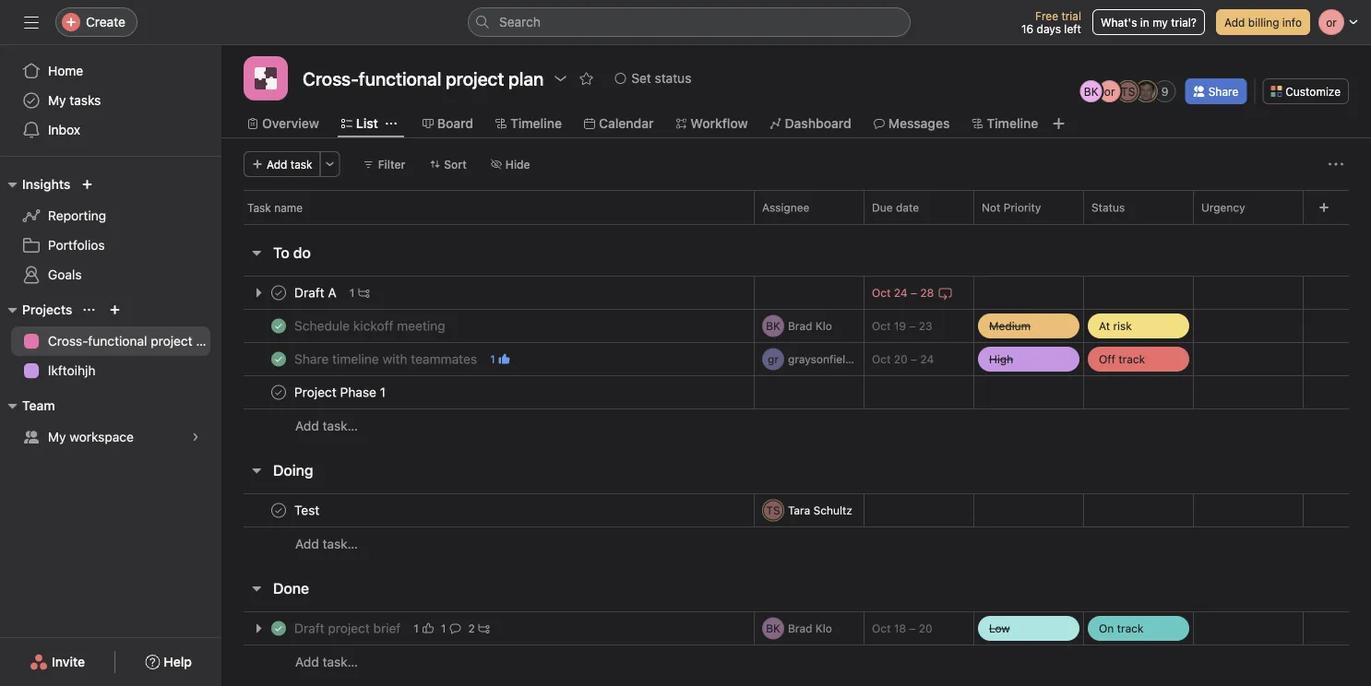 Task type: describe. For each thing, give the bounding box(es) containing it.
1 timeline link from the left
[[496, 114, 562, 134]]

set
[[632, 71, 652, 86]]

expand subtask list for the task draft project brief image
[[251, 622, 266, 636]]

header done tree grid
[[222, 612, 1372, 679]]

task
[[291, 158, 313, 171]]

high button
[[975, 343, 1084, 376]]

0 horizontal spatial 24
[[894, 287, 908, 300]]

team
[[22, 398, 55, 414]]

global element
[[0, 45, 222, 156]]

overview
[[262, 116, 319, 131]]

add to starred image
[[579, 71, 594, 86]]

lkftoihjh
[[48, 363, 96, 378]]

my tasks link
[[11, 86, 210, 115]]

off track button
[[1085, 343, 1194, 376]]

add inside header done tree grid
[[295, 655, 319, 670]]

add task… button for 1st collapse task list for this section image from the bottom of the page
[[295, 653, 358, 673]]

add inside the header to do 'tree grid'
[[295, 419, 319, 434]]

add task button
[[244, 151, 321, 177]]

help
[[164, 655, 192, 670]]

add inside header doing tree grid
[[295, 537, 319, 552]]

Share timeline with teammates text field
[[291, 350, 483, 369]]

task… for test "text box"
[[323, 537, 358, 552]]

1 horizontal spatial more actions image
[[1329, 157, 1344, 172]]

completed image for bk
[[268, 315, 290, 337]]

repeats image
[[938, 286, 953, 300]]

messages link
[[874, 114, 950, 134]]

list
[[356, 116, 378, 131]]

my workspace link
[[11, 423, 210, 452]]

home
[[48, 63, 83, 78]]

oct for oct 19 – 23
[[872, 320, 891, 333]]

set status button
[[607, 66, 700, 91]]

task… for completed option within the draft project brief cell
[[323, 655, 358, 670]]

in
[[1141, 16, 1150, 29]]

functional for project
[[88, 334, 147, 349]]

klo inside brad klo button
[[816, 623, 832, 636]]

completed image for ts
[[268, 500, 290, 522]]

tara schultz
[[788, 504, 853, 517]]

2 timeline link from the left
[[972, 114, 1039, 134]]

1
[[490, 353, 495, 366]]

low button
[[975, 613, 1084, 645]]

hide
[[506, 158, 530, 171]]

low
[[990, 623, 1010, 636]]

completed image inside the draft a cell
[[268, 282, 290, 304]]

Test text field
[[291, 502, 325, 520]]

hide button
[[483, 151, 539, 177]]

new project or portfolio image
[[109, 305, 120, 316]]

teams element
[[0, 390, 222, 456]]

home link
[[11, 56, 210, 86]]

reporting link
[[11, 201, 210, 231]]

off
[[1099, 353, 1116, 366]]

medium button
[[975, 310, 1084, 342]]

doing
[[273, 462, 313, 480]]

off track
[[1099, 353, 1146, 366]]

Draft project brief text field
[[291, 620, 406, 638]]

header doing tree grid
[[222, 494, 1372, 561]]

task
[[247, 201, 271, 214]]

to
[[273, 244, 290, 262]]

add task… for doing's collapse task list for this section image
[[295, 537, 358, 552]]

search list box
[[468, 7, 911, 37]]

completed image
[[268, 382, 290, 404]]

row containing 1
[[222, 342, 1372, 377]]

sort button
[[421, 151, 475, 177]]

search button
[[468, 7, 911, 37]]

1 like. click to like this task image
[[423, 624, 434, 635]]

cross-functional project plan
[[48, 334, 221, 349]]

workspace
[[70, 430, 134, 445]]

tab actions image
[[386, 118, 397, 129]]

puzzle image
[[255, 67, 277, 90]]

cross-functional project plan
[[303, 67, 544, 89]]

show options image
[[553, 71, 568, 86]]

workflow
[[691, 116, 748, 131]]

do
[[293, 244, 311, 262]]

add task… row for 'test' cell
[[222, 527, 1372, 561]]

– for 28
[[911, 287, 918, 300]]

messages
[[889, 116, 950, 131]]

new image
[[82, 179, 93, 190]]

my tasks
[[48, 93, 101, 108]]

at risk
[[1099, 320, 1132, 333]]

my for my workspace
[[48, 430, 66, 445]]

add task… for 1st collapse task list for this section image from the bottom of the page
[[295, 655, 358, 670]]

lkftoihjh link
[[11, 356, 210, 386]]

my workspace
[[48, 430, 134, 445]]

row containing ts
[[222, 494, 1372, 528]]

my
[[1153, 16, 1169, 29]]

trial
[[1062, 9, 1082, 22]]

create
[[86, 14, 125, 30]]

23
[[919, 320, 933, 333]]

add task… button for doing's collapse task list for this section image
[[295, 534, 358, 555]]

reporting
[[48, 208, 106, 223]]

billing
[[1249, 16, 1280, 29]]

on track button
[[1085, 613, 1194, 645]]

— button
[[975, 376, 1084, 409]]

16
[[1022, 22, 1034, 35]]

1 horizontal spatial bk
[[1084, 85, 1099, 98]]

add billing info
[[1225, 16, 1302, 29]]

brad klo button
[[762, 618, 860, 640]]

collapse task list for this section image for to do
[[249, 246, 264, 260]]

brad inside button
[[788, 623, 813, 636]]

gr
[[768, 353, 779, 366]]

portfolios
[[48, 238, 105, 253]]

task… inside the header to do 'tree grid'
[[323, 419, 358, 434]]

workflow link
[[676, 114, 748, 134]]

row containing task name
[[222, 190, 1372, 224]]

cross- for cross-functional project plan
[[303, 67, 359, 89]]

row containing brad klo
[[222, 612, 1372, 646]]

oct 24 – 28
[[872, 287, 934, 300]]

cross-functional project plan link
[[11, 327, 221, 356]]

schultz
[[814, 504, 853, 517]]

done button
[[273, 572, 309, 606]]

track for on track
[[1118, 623, 1144, 636]]

dashboard
[[785, 116, 852, 131]]

list link
[[341, 114, 378, 134]]

ts inside row
[[767, 504, 781, 517]]

schedule kickoff meeting cell
[[222, 309, 755, 343]]

set status
[[632, 71, 692, 86]]

on track
[[1099, 623, 1144, 636]]

create button
[[55, 7, 137, 37]]

info
[[1283, 16, 1302, 29]]

– for 20
[[910, 623, 916, 636]]

trial?
[[1172, 16, 1197, 29]]

or
[[1105, 85, 1116, 98]]

add a task to this section image
[[323, 463, 337, 478]]

1 add task… row from the top
[[222, 409, 1372, 443]]

Project Phase 1 text field
[[291, 384, 391, 402]]

completed checkbox inside draft project brief cell
[[268, 618, 290, 640]]



Task type: locate. For each thing, give the bounding box(es) containing it.
completed image
[[268, 282, 290, 304], [268, 315, 290, 337], [268, 348, 290, 371], [268, 500, 290, 522], [268, 618, 290, 640]]

Schedule kickoff meeting text field
[[291, 317, 451, 336]]

24 down 23
[[921, 353, 934, 366]]

completed checkbox inside schedule kickoff meeting cell
[[268, 315, 290, 337]]

2 collapse task list for this section image from the top
[[249, 463, 264, 478]]

draft a cell
[[222, 276, 755, 310]]

18
[[894, 623, 907, 636]]

completed checkbox inside the draft a cell
[[268, 282, 290, 304]]

row
[[222, 190, 1372, 224], [244, 223, 1350, 225], [222, 276, 1372, 310], [222, 309, 1372, 343], [222, 342, 1372, 377], [222, 494, 1372, 528], [222, 612, 1372, 646]]

2 add task… from the top
[[295, 537, 358, 552]]

see details, my workspace image
[[190, 432, 201, 443]]

1 vertical spatial klo
[[816, 623, 832, 636]]

add field image
[[1319, 202, 1330, 213]]

add down test "text box"
[[295, 537, 319, 552]]

add task… button down draft project brief "text field"
[[295, 653, 358, 673]]

bk inside row
[[766, 320, 781, 333]]

2 timeline from the left
[[987, 116, 1039, 131]]

brad klo inside button
[[788, 623, 832, 636]]

free
[[1036, 9, 1059, 22]]

– for 24
[[911, 353, 918, 366]]

more actions image right task
[[325, 159, 336, 170]]

3 add task… button from the top
[[295, 653, 358, 673]]

brad klo left 18
[[788, 623, 832, 636]]

task… down project phase 1 text field
[[323, 419, 358, 434]]

klo up the gr button
[[816, 320, 832, 333]]

insights element
[[0, 168, 222, 294]]

2 my from the top
[[48, 430, 66, 445]]

cross- up list link
[[303, 67, 359, 89]]

0 horizontal spatial cross-
[[48, 334, 88, 349]]

free trial 16 days left
[[1022, 9, 1082, 35]]

2 completed image from the top
[[268, 315, 290, 337]]

my for my tasks
[[48, 93, 66, 108]]

functional up tab actions "icon"
[[359, 67, 442, 89]]

24
[[894, 287, 908, 300], [921, 353, 934, 366]]

functional up lkftoihjh link
[[88, 334, 147, 349]]

add task… inside header doing tree grid
[[295, 537, 358, 552]]

2 klo from the top
[[816, 623, 832, 636]]

portfolios link
[[11, 231, 210, 260]]

not priority
[[982, 201, 1042, 214]]

1 timeline from the left
[[510, 116, 562, 131]]

oct for oct 18 – 20
[[872, 623, 891, 636]]

brad inside the header to do 'tree grid'
[[788, 320, 813, 333]]

collapse task list for this section image for doing
[[249, 463, 264, 478]]

0 vertical spatial my
[[48, 93, 66, 108]]

1 completed image from the top
[[268, 282, 290, 304]]

oct up oct 19 – 23
[[872, 287, 891, 300]]

ts left "tara"
[[767, 504, 781, 517]]

19
[[894, 320, 907, 333]]

projects element
[[0, 294, 222, 390]]

1 completed checkbox from the top
[[268, 282, 290, 304]]

2 vertical spatial add task…
[[295, 655, 358, 670]]

my left tasks
[[48, 93, 66, 108]]

– right 18
[[910, 623, 916, 636]]

customize
[[1286, 85, 1341, 98]]

high
[[990, 353, 1014, 366]]

1 horizontal spatial ts
[[1122, 85, 1136, 98]]

my inside global element
[[48, 93, 66, 108]]

due
[[872, 201, 893, 214]]

bk left or
[[1084, 85, 1099, 98]]

cross- for cross-functional project plan
[[48, 334, 88, 349]]

oct down oct 19 – 23
[[872, 353, 891, 366]]

1 add task… from the top
[[295, 419, 358, 434]]

2 vertical spatial add task… row
[[222, 645, 1372, 679]]

0 vertical spatial collapse task list for this section image
[[249, 246, 264, 260]]

oct 18 – 20
[[872, 623, 933, 636]]

tara
[[788, 504, 811, 517]]

what's
[[1101, 16, 1138, 29]]

0 horizontal spatial timeline link
[[496, 114, 562, 134]]

medium
[[990, 320, 1031, 333]]

0 vertical spatial add task…
[[295, 419, 358, 434]]

1 horizontal spatial cross-
[[303, 67, 359, 89]]

my
[[48, 93, 66, 108], [48, 430, 66, 445]]

draft project brief cell
[[222, 612, 755, 646]]

filter
[[378, 158, 405, 171]]

1 my from the top
[[48, 93, 66, 108]]

1 vertical spatial add task… row
[[222, 527, 1372, 561]]

oct inside header done tree grid
[[872, 623, 891, 636]]

timeline left the 'add tab' 'icon'
[[987, 116, 1039, 131]]

doing button
[[273, 454, 313, 487]]

1 vertical spatial brad
[[788, 623, 813, 636]]

–
[[911, 287, 918, 300], [910, 320, 916, 333], [911, 353, 918, 366], [910, 623, 916, 636]]

1 vertical spatial 20
[[919, 623, 933, 636]]

test cell
[[222, 494, 755, 528]]

0 horizontal spatial functional
[[88, 334, 147, 349]]

2 oct from the top
[[872, 320, 891, 333]]

completed image for gr
[[268, 348, 290, 371]]

expand subtask list for the task draft a image
[[251, 286, 266, 300]]

task name
[[247, 201, 303, 214]]

task…
[[323, 419, 358, 434], [323, 537, 358, 552], [323, 655, 358, 670]]

1 vertical spatial ts
[[767, 504, 781, 517]]

add task… button
[[295, 416, 358, 437], [295, 534, 358, 555], [295, 653, 358, 673]]

days
[[1037, 22, 1062, 35]]

Completed checkbox
[[268, 382, 290, 404], [268, 500, 290, 522]]

28
[[921, 287, 934, 300]]

1 vertical spatial cross-
[[48, 334, 88, 349]]

1 add task… button from the top
[[295, 416, 358, 437]]

gr button
[[762, 348, 860, 371]]

ts
[[1122, 85, 1136, 98], [767, 504, 781, 517]]

my down team
[[48, 430, 66, 445]]

4 completed image from the top
[[268, 500, 290, 522]]

4 completed checkbox from the top
[[268, 618, 290, 640]]

Draft A text field
[[291, 284, 342, 302]]

task… inside header done tree grid
[[323, 655, 358, 670]]

completed checkbox left project phase 1 text field
[[268, 382, 290, 404]]

1 completed checkbox from the top
[[268, 382, 290, 404]]

1 horizontal spatial functional
[[359, 67, 442, 89]]

1 vertical spatial collapse task list for this section image
[[249, 463, 264, 478]]

share timeline with teammates cell
[[222, 342, 755, 377]]

2 brad klo from the top
[[788, 623, 832, 636]]

20 inside header done tree grid
[[919, 623, 933, 636]]

oct left 19
[[872, 320, 891, 333]]

add task… down project phase 1 text field
[[295, 419, 358, 434]]

20
[[894, 353, 908, 366], [919, 623, 933, 636]]

functional
[[359, 67, 442, 89], [88, 334, 147, 349]]

left
[[1065, 22, 1082, 35]]

show options, current sort, top image
[[83, 305, 95, 316]]

add tab image
[[1052, 116, 1066, 131]]

collapse task list for this section image left done at bottom left
[[249, 582, 264, 596]]

add task… row
[[222, 409, 1372, 443], [222, 527, 1372, 561], [222, 645, 1372, 679]]

project plan
[[446, 67, 544, 89]]

1 vertical spatial track
[[1118, 623, 1144, 636]]

– for 23
[[910, 320, 916, 333]]

brad klo inside the header to do 'tree grid'
[[788, 320, 832, 333]]

functional inside projects element
[[88, 334, 147, 349]]

add left task
[[267, 158, 288, 171]]

2 subtasks image
[[479, 624, 490, 635]]

collapse task list for this section image left to
[[249, 246, 264, 260]]

add task… down test "text box"
[[295, 537, 358, 552]]

projects
[[22, 302, 72, 318]]

– down oct 19 – 23
[[911, 353, 918, 366]]

– left the 28
[[911, 287, 918, 300]]

0 vertical spatial functional
[[359, 67, 442, 89]]

oct 19 – 23
[[872, 320, 933, 333]]

Completed checkbox
[[268, 282, 290, 304], [268, 315, 290, 337], [268, 348, 290, 371], [268, 618, 290, 640]]

to do button
[[273, 236, 311, 270]]

5 completed image from the top
[[268, 618, 290, 640]]

add inside button
[[1225, 16, 1246, 29]]

brad klo
[[788, 320, 832, 333], [788, 623, 832, 636]]

task… down draft project brief "text field"
[[323, 655, 358, 670]]

add inside button
[[267, 158, 288, 171]]

completed checkbox inside share timeline with teammates cell
[[268, 348, 290, 371]]

add task… row down the gr button
[[222, 409, 1372, 443]]

2 add task… button from the top
[[295, 534, 358, 555]]

1 horizontal spatial timeline link
[[972, 114, 1039, 134]]

collapse task list for this section image left doing button
[[249, 463, 264, 478]]

tasks
[[70, 93, 101, 108]]

cross- inside projects element
[[48, 334, 88, 349]]

2 vertical spatial add task… button
[[295, 653, 358, 673]]

2 task… from the top
[[323, 537, 358, 552]]

ts right or
[[1122, 85, 1136, 98]]

3 oct from the top
[[872, 353, 891, 366]]

1 vertical spatial completed checkbox
[[268, 500, 290, 522]]

20 down 19
[[894, 353, 908, 366]]

completed checkbox left test "text box"
[[268, 500, 290, 522]]

1 vertical spatial bk
[[766, 320, 781, 333]]

1 vertical spatial add task… button
[[295, 534, 358, 555]]

cross- up lkftoihjh
[[48, 334, 88, 349]]

20 right 18
[[919, 623, 933, 636]]

0 vertical spatial task…
[[323, 419, 358, 434]]

3 completed image from the top
[[268, 348, 290, 371]]

assignee
[[762, 201, 810, 214]]

0 horizontal spatial ts
[[767, 504, 781, 517]]

share
[[1209, 85, 1239, 98]]

overview link
[[247, 114, 319, 134]]

track inside popup button
[[1119, 353, 1146, 366]]

1 comment image
[[450, 624, 461, 635]]

header to do tree grid
[[222, 276, 1372, 443]]

add task… button inside header doing tree grid
[[295, 534, 358, 555]]

task… inside header doing tree grid
[[323, 537, 358, 552]]

insights
[[22, 177, 70, 192]]

done
[[273, 580, 309, 598]]

add task… inside the header to do 'tree grid'
[[295, 419, 358, 434]]

bk up gr at the right bottom
[[766, 320, 781, 333]]

name
[[274, 201, 303, 214]]

2 completed checkbox from the top
[[268, 315, 290, 337]]

inbox link
[[11, 115, 210, 145]]

20 inside the header to do 'tree grid'
[[894, 353, 908, 366]]

3 completed checkbox from the top
[[268, 348, 290, 371]]

1 klo from the top
[[816, 320, 832, 333]]

1 collapse task list for this section image from the top
[[249, 246, 264, 260]]

2 completed checkbox from the top
[[268, 500, 290, 522]]

3 add task… row from the top
[[222, 645, 1372, 679]]

0 vertical spatial track
[[1119, 353, 1146, 366]]

– right 19
[[910, 320, 916, 333]]

invite button
[[18, 646, 97, 679]]

timeline link up hide on the left top of page
[[496, 114, 562, 134]]

2 vertical spatial collapse task list for this section image
[[249, 582, 264, 596]]

24 left the 28
[[894, 287, 908, 300]]

track
[[1119, 353, 1146, 366], [1118, 623, 1144, 636]]

brad
[[788, 320, 813, 333], [788, 623, 813, 636]]

collapse task list for this section image
[[249, 246, 264, 260], [249, 463, 264, 478], [249, 582, 264, 596]]

add task… down draft project brief "text field"
[[295, 655, 358, 670]]

add task… button down project phase 1 text field
[[295, 416, 358, 437]]

completed image inside schedule kickoff meeting cell
[[268, 315, 290, 337]]

0 vertical spatial ts
[[1122, 85, 1136, 98]]

0 vertical spatial bk
[[1084, 85, 1099, 98]]

not
[[982, 201, 1001, 214]]

3 collapse task list for this section image from the top
[[249, 582, 264, 596]]

2 add task… row from the top
[[222, 527, 1372, 561]]

search
[[499, 14, 541, 30]]

0 vertical spatial add task… button
[[295, 416, 358, 437]]

goals
[[48, 267, 82, 282]]

oct
[[872, 287, 891, 300], [872, 320, 891, 333], [872, 353, 891, 366], [872, 623, 891, 636]]

3 task… from the top
[[323, 655, 358, 670]]

add left billing
[[1225, 16, 1246, 29]]

0 vertical spatial brad
[[788, 320, 813, 333]]

project
[[151, 334, 193, 349]]

0 horizontal spatial bk
[[766, 320, 781, 333]]

date
[[896, 201, 919, 214]]

task… down test "text box"
[[323, 537, 358, 552]]

track for off track
[[1119, 353, 1146, 366]]

board link
[[423, 114, 474, 134]]

filter button
[[355, 151, 414, 177]]

add task… row for draft project brief cell
[[222, 645, 1372, 679]]

timeline up hide on the left top of page
[[510, 116, 562, 131]]

calendar
[[599, 116, 654, 131]]

my inside "link"
[[48, 430, 66, 445]]

inbox
[[48, 122, 80, 138]]

1 vertical spatial 24
[[921, 353, 934, 366]]

track right off
[[1119, 353, 1146, 366]]

add task… row down "tara"
[[222, 527, 1372, 561]]

completed image inside 'test' cell
[[268, 500, 290, 522]]

board
[[437, 116, 474, 131]]

0 vertical spatial 20
[[894, 353, 908, 366]]

1 horizontal spatial 24
[[921, 353, 934, 366]]

klo left 18
[[816, 623, 832, 636]]

track right the on
[[1118, 623, 1144, 636]]

more actions image up add field icon
[[1329, 157, 1344, 172]]

oct for oct 24 – 28
[[872, 287, 891, 300]]

1 brad klo from the top
[[788, 320, 832, 333]]

share button
[[1186, 78, 1247, 104]]

0 horizontal spatial more actions image
[[325, 159, 336, 170]]

insights button
[[0, 174, 70, 196]]

add up doing
[[295, 419, 319, 434]]

track inside popup button
[[1118, 623, 1144, 636]]

1 subtask image
[[358, 288, 369, 299]]

add task… button inside header done tree grid
[[295, 653, 358, 673]]

add task… row down brad klo button
[[222, 645, 1372, 679]]

1 horizontal spatial timeline
[[987, 116, 1039, 131]]

completed checkbox for test "text box"
[[268, 500, 290, 522]]

oct for oct 20 – 24
[[872, 353, 891, 366]]

9
[[1162, 85, 1169, 98]]

0 vertical spatial 24
[[894, 287, 908, 300]]

help button
[[133, 646, 204, 679]]

completed image inside share timeline with teammates cell
[[268, 348, 290, 371]]

add task…
[[295, 419, 358, 434], [295, 537, 358, 552], [295, 655, 358, 670]]

klo inside the header to do 'tree grid'
[[816, 320, 832, 333]]

1 button
[[487, 350, 514, 369]]

completed checkbox for project phase 1 text field
[[268, 382, 290, 404]]

2 brad from the top
[[788, 623, 813, 636]]

0 vertical spatial cross-
[[303, 67, 359, 89]]

1 vertical spatial add task…
[[295, 537, 358, 552]]

row containing bk
[[222, 309, 1372, 343]]

hide sidebar image
[[24, 15, 39, 30]]

calendar link
[[584, 114, 654, 134]]

add task… button inside the header to do 'tree grid'
[[295, 416, 358, 437]]

1 vertical spatial task…
[[323, 537, 358, 552]]

1 vertical spatial functional
[[88, 334, 147, 349]]

plan
[[196, 334, 221, 349]]

1 vertical spatial my
[[48, 430, 66, 445]]

0 vertical spatial brad klo
[[788, 320, 832, 333]]

add down draft project brief "text field"
[[295, 655, 319, 670]]

1 vertical spatial brad klo
[[788, 623, 832, 636]]

completed checkbox inside project phase 1 cell
[[268, 382, 290, 404]]

1 brad from the top
[[788, 320, 813, 333]]

timeline link left the 'add tab' 'icon'
[[972, 114, 1039, 134]]

0 horizontal spatial 20
[[894, 353, 908, 366]]

cross-
[[303, 67, 359, 89], [48, 334, 88, 349]]

functional for project plan
[[359, 67, 442, 89]]

0 horizontal spatial timeline
[[510, 116, 562, 131]]

add task… inside header done tree grid
[[295, 655, 358, 670]]

brad klo up the gr button
[[788, 320, 832, 333]]

project phase 1 cell
[[222, 376, 755, 410]]

more actions image
[[1329, 157, 1344, 172], [325, 159, 336, 170]]

3 add task… from the top
[[295, 655, 358, 670]]

1 horizontal spatial 20
[[919, 623, 933, 636]]

1 oct from the top
[[872, 287, 891, 300]]

0 vertical spatial completed checkbox
[[268, 382, 290, 404]]

projects button
[[0, 299, 72, 321]]

oct left 18
[[872, 623, 891, 636]]

oct 20 – 24
[[872, 353, 934, 366]]

0 vertical spatial klo
[[816, 320, 832, 333]]

0 vertical spatial add task… row
[[222, 409, 1372, 443]]

2 vertical spatial task…
[[323, 655, 358, 670]]

add task… button down test "text box"
[[295, 534, 358, 555]]

4 oct from the top
[[872, 623, 891, 636]]

— row
[[222, 376, 1372, 410]]

goals link
[[11, 260, 210, 290]]

add task
[[267, 158, 313, 171]]

ja
[[1141, 85, 1153, 98]]

row containing oct 24
[[222, 276, 1372, 310]]

at
[[1099, 320, 1111, 333]]

invite
[[52, 655, 85, 670]]

completed checkbox inside 'test' cell
[[268, 500, 290, 522]]

add
[[1225, 16, 1246, 29], [267, 158, 288, 171], [295, 419, 319, 434], [295, 537, 319, 552], [295, 655, 319, 670]]

– inside header done tree grid
[[910, 623, 916, 636]]

1 task… from the top
[[323, 419, 358, 434]]



Task type: vqa. For each thing, say whether or not it's contained in the screenshot.
bottom Add task…
yes



